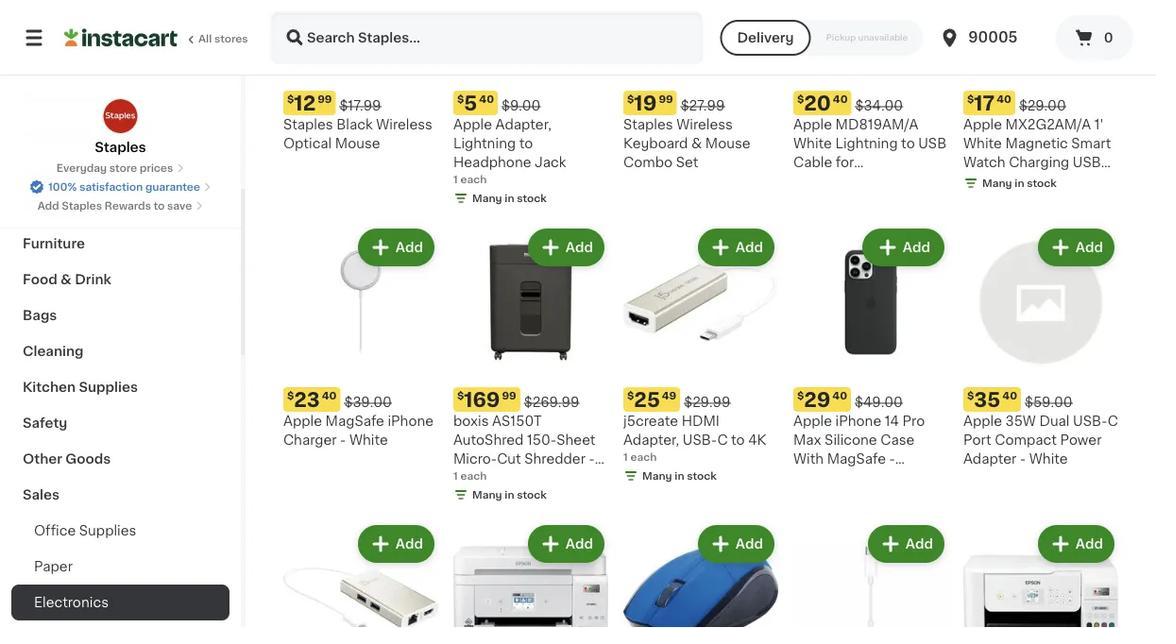 Task type: locate. For each thing, give the bounding box(es) containing it.
combo
[[624, 156, 673, 169]]

max
[[794, 434, 822, 447]]

1 horizontal spatial adapter,
[[624, 434, 680, 447]]

1 vertical spatial each
[[631, 452, 657, 463]]

adapter, down $9.00
[[496, 118, 552, 131]]

mx2g2am/a
[[1006, 118, 1092, 131]]

1 vertical spatial usb
[[1073, 156, 1102, 169]]

2 lightning from the left
[[836, 137, 898, 150]]

40 right the 23
[[322, 391, 337, 401]]

$17.99
[[340, 99, 381, 112]]

supplies for kitchen supplies
[[79, 381, 138, 394]]

adapter, down j5create
[[624, 434, 680, 447]]

each down j5create
[[631, 452, 657, 463]]

$ up port
[[968, 391, 975, 401]]

1 horizontal spatial usb-
[[1073, 415, 1108, 428]]

product group
[[283, 225, 438, 450], [454, 225, 609, 506], [624, 225, 779, 488], [794, 225, 949, 485], [964, 225, 1119, 469], [283, 522, 438, 628], [454, 522, 609, 628], [624, 522, 779, 628], [794, 522, 949, 628], [964, 522, 1119, 628]]

micro-
[[454, 453, 497, 466]]

delivery button
[[720, 20, 811, 56]]

electronics up "100%"
[[23, 165, 100, 179]]

1 vertical spatial magsafe
[[827, 453, 886, 466]]

to
[[519, 137, 533, 150], [902, 137, 915, 150], [154, 201, 165, 211], [731, 434, 745, 447]]

$ 23 40
[[287, 390, 337, 410]]

many down headphone
[[472, 193, 502, 204]]

1 vertical spatial adapter,
[[624, 434, 680, 447]]

kitchen supplies link
[[11, 369, 230, 405]]

99 right 19
[[659, 94, 673, 104]]

1 down j5create
[[624, 452, 628, 463]]

40 right the 29
[[833, 391, 848, 401]]

0 vertical spatial c
[[1108, 415, 1119, 428]]

sheet
[[557, 434, 596, 447]]

many in stock for 169
[[472, 490, 547, 500]]

lightning
[[454, 137, 516, 150], [836, 137, 898, 150]]

$ inside $ 5 40 $9.00 apple adapter, lightning to headphone jack 1 each
[[457, 94, 464, 104]]

apple down 5
[[454, 118, 492, 131]]

c down hdmi
[[718, 434, 728, 447]]

0 horizontal spatial usb-
[[683, 434, 718, 447]]

$ 17 40
[[968, 93, 1012, 113]]

black down "$17.99"
[[337, 118, 373, 131]]

1 wireless from the left
[[376, 118, 433, 131]]

$ inside $ 17 40
[[968, 94, 975, 104]]

kitchen
[[23, 381, 76, 394]]

usb
[[919, 137, 947, 150], [1073, 156, 1102, 169]]

with
[[794, 453, 824, 466]]

usb- down hdmi
[[683, 434, 718, 447]]

mouse inside $ 12 99 $17.99 staples black wireless optical mouse
[[335, 137, 380, 150]]

0 vertical spatial adapter,
[[496, 118, 552, 131]]

$ up max
[[797, 391, 804, 401]]

1 down headphone
[[454, 174, 458, 185]]

$ down service type group
[[797, 94, 804, 104]]

c
[[1108, 415, 1119, 428], [718, 434, 728, 447]]

1 inside $ 25 49 $29.99 j5create hdmi adapter, usb-c to 4k 1 each
[[624, 452, 628, 463]]

40 right 35
[[1003, 391, 1018, 401]]

1 vertical spatial cable
[[964, 175, 1003, 188]]

everyday store prices
[[56, 163, 173, 173]]

$ inside $ 25 49 $29.99 j5create hdmi adapter, usb-c to 4k 1 each
[[627, 391, 634, 401]]

everyday
[[56, 163, 107, 173]]

99 inside $ 169 99
[[502, 391, 517, 401]]

1 horizontal spatial &
[[692, 137, 702, 150]]

$20.40 original price: $34.00 element
[[794, 91, 949, 115]]

0 horizontal spatial mouse
[[335, 137, 380, 150]]

0 horizontal spatial c
[[718, 434, 728, 447]]

stock down 'cut'
[[517, 490, 547, 500]]

1 horizontal spatial c
[[1108, 415, 1119, 428]]

1 inside $ 5 40 $9.00 apple adapter, lightning to headphone jack 1 each
[[454, 174, 458, 185]]

service type group
[[720, 20, 923, 56]]

to down $9.00
[[519, 137, 533, 150]]

40 inside $ 17 40
[[997, 94, 1012, 104]]

bags
[[23, 309, 57, 322]]

0 horizontal spatial &
[[61, 273, 72, 286]]

all stores link
[[64, 11, 249, 64]]

pro
[[903, 415, 925, 428]]

stock down $ 25 49 $29.99 j5create hdmi adapter, usb-c to 4k 1 each
[[687, 471, 717, 481]]

1 down micro-
[[454, 471, 458, 481]]

in down 'cut'
[[505, 490, 515, 500]]

20
[[804, 93, 831, 113]]

$ inside $ 12 99 $17.99 staples black wireless optical mouse
[[287, 94, 294, 104]]

supplies up everyday store prices on the left top of the page
[[73, 129, 132, 143]]

0 horizontal spatial adapter,
[[496, 118, 552, 131]]

wireless
[[376, 118, 433, 131], [677, 118, 733, 131]]

white up watch
[[964, 137, 1002, 150]]

$ for 25
[[627, 391, 634, 401]]

2 iphone from the left
[[836, 415, 882, 428]]

case
[[881, 434, 915, 447]]

$ inside the '$ 20 40 $34.00 apple md819am/a white lightning to usb cable for iphone/ipad/ipod touch'
[[797, 94, 804, 104]]

boxis as150t autoshred 150-sheet micro-cut shredder - black
[[454, 415, 596, 485]]

40 right 5
[[479, 94, 494, 104]]

midnight
[[794, 472, 853, 485]]

add
[[38, 201, 59, 211], [396, 241, 423, 254], [566, 241, 593, 254], [736, 241, 763, 254], [905, 241, 932, 254], [1076, 241, 1104, 254], [396, 538, 423, 551], [566, 538, 593, 551], [736, 538, 763, 551], [906, 538, 934, 551], [1076, 538, 1104, 551]]

0 vertical spatial each
[[461, 174, 487, 185]]

supplies down sales link on the bottom left
[[79, 524, 136, 538]]

0 horizontal spatial magsafe
[[326, 415, 384, 428]]

shredder
[[525, 453, 586, 466]]

many in stock for 5
[[472, 193, 547, 204]]

to left 4k
[[731, 434, 745, 447]]

& right food
[[61, 273, 72, 286]]

1 iphone from the left
[[388, 415, 434, 428]]

150-
[[527, 434, 557, 447]]

supplies up "safety" link
[[79, 381, 138, 394]]

many down 1 each
[[472, 490, 502, 500]]

cleaning
[[23, 345, 84, 358]]

lightning down md819am/a
[[836, 137, 898, 150]]

apple inside the '$ 20 40 $34.00 apple md819am/a white lightning to usb cable for iphone/ipad/ipod touch'
[[794, 118, 832, 131]]

1 horizontal spatial wireless
[[677, 118, 733, 131]]

staples inside $ 12 99 $17.99 staples black wireless optical mouse
[[283, 118, 333, 131]]

apple inside apple iphone 14 pro max silicone case with magsafe - midnight
[[794, 415, 832, 428]]

0 horizontal spatial usb
[[919, 137, 947, 150]]

$ for 23
[[287, 391, 294, 401]]

- right the charger
[[340, 434, 346, 447]]

99 inside the $ 19 99 $27.99 staples wireless keyboard & mouse combo set
[[659, 94, 673, 104]]

$ inside $ 23 40
[[287, 391, 294, 401]]

apple up max
[[794, 415, 832, 428]]

iphone down $39.00
[[388, 415, 434, 428]]

40 for 29
[[833, 391, 848, 401]]

white inside apple 35w dual usb-c port compact power adapter - white
[[1030, 453, 1068, 466]]

safety
[[23, 417, 67, 430]]

None search field
[[270, 11, 703, 64]]

0 vertical spatial usb-
[[1073, 415, 1108, 428]]

$ inside $ 35 40
[[968, 391, 975, 401]]

lightning inside $ 5 40 $9.00 apple adapter, lightning to headphone jack 1 each
[[454, 137, 516, 150]]

c inside $ 25 49 $29.99 j5create hdmi adapter, usb-c to 4k 1 each
[[718, 434, 728, 447]]

40 inside $ 23 40
[[322, 391, 337, 401]]

2 vertical spatial 1
[[454, 471, 458, 481]]

stock down 'jack'
[[517, 193, 547, 204]]

1
[[454, 174, 458, 185], [624, 452, 628, 463], [454, 471, 458, 481]]

- inside boxis as150t autoshred 150-sheet micro-cut shredder - black
[[589, 453, 595, 466]]

apple
[[454, 118, 492, 131], [794, 118, 832, 131], [964, 118, 1003, 131], [283, 415, 322, 428], [794, 415, 832, 428], [964, 415, 1003, 428]]

apple down 20
[[794, 118, 832, 131]]

many down j5create
[[643, 471, 672, 481]]

add staples rewards to save link
[[38, 198, 203, 214]]

product group containing 25
[[624, 225, 779, 488]]

white inside the apple magsafe iphone charger - white
[[350, 434, 388, 447]]

$ up boxis
[[457, 391, 464, 401]]

40 inside $ 35 40
[[1003, 391, 1018, 401]]

white down 20
[[794, 137, 832, 150]]

apple inside apple mx2g2am/a 1' white magnetic smart watch charging usb cable
[[964, 118, 1003, 131]]

mouse down $27.99
[[706, 137, 751, 150]]

staples up keyboard
[[624, 118, 673, 131]]

4k
[[749, 434, 767, 447]]

magsafe down $23.40 original price: $39.00 element
[[326, 415, 384, 428]]

$ 169 99
[[457, 390, 517, 410]]

iphone inside the apple magsafe iphone charger - white
[[388, 415, 434, 428]]

keyboard
[[624, 137, 688, 150]]

prices
[[140, 163, 173, 173]]

stock for 169
[[517, 490, 547, 500]]

$ up the charger
[[287, 391, 294, 401]]

1 each
[[454, 471, 487, 481]]

apple for 29
[[794, 415, 832, 428]]

drink
[[75, 273, 111, 286]]

$ for 20
[[797, 94, 804, 104]]

$ up watch
[[968, 94, 975, 104]]

40 inside $ 29 40
[[833, 391, 848, 401]]

electronics down paper
[[34, 596, 109, 609]]

40 for 35
[[1003, 391, 1018, 401]]

2 mouse from the left
[[706, 137, 751, 150]]

food
[[23, 273, 57, 286]]

jack
[[535, 156, 566, 169]]

c right dual
[[1108, 415, 1119, 428]]

cut
[[497, 453, 521, 466]]

0 horizontal spatial iphone
[[388, 415, 434, 428]]

$ up optical
[[287, 94, 294, 104]]

0 vertical spatial magsafe
[[326, 415, 384, 428]]

1 horizontal spatial iphone
[[836, 415, 882, 428]]

apple down the 17 in the right of the page
[[964, 118, 1003, 131]]

1 horizontal spatial black
[[454, 472, 490, 485]]

$12.99 original price: $17.99 element
[[283, 91, 438, 115]]

0 vertical spatial usb
[[919, 137, 947, 150]]

$ up keyboard
[[627, 94, 634, 104]]

watch
[[964, 156, 1006, 169]]

40 right 20
[[833, 94, 848, 104]]

2 vertical spatial each
[[461, 471, 487, 481]]

1 vertical spatial electronics link
[[11, 585, 230, 621]]

many in stock down $ 25 49 $29.99 j5create hdmi adapter, usb-c to 4k 1 each
[[643, 471, 717, 481]]

- down compact
[[1020, 453, 1026, 466]]

lightning up headphone
[[454, 137, 516, 150]]

$
[[287, 94, 294, 104], [457, 94, 464, 104], [627, 94, 634, 104], [797, 94, 804, 104], [968, 94, 975, 104], [287, 391, 294, 401], [457, 391, 464, 401], [627, 391, 634, 401], [797, 391, 804, 401], [968, 391, 975, 401]]

0 vertical spatial electronics link
[[11, 154, 230, 190]]

12
[[294, 93, 316, 113]]

1 vertical spatial usb-
[[683, 434, 718, 447]]

usb down md819am/a
[[919, 137, 947, 150]]

apple inside apple 35w dual usb-c port compact power adapter - white
[[964, 415, 1003, 428]]

apple up port
[[964, 415, 1003, 428]]

in down charging
[[1015, 178, 1025, 189]]

$ left $9.00
[[457, 94, 464, 104]]

- down sheet
[[589, 453, 595, 466]]

0 vertical spatial cable
[[794, 156, 833, 169]]

supplies up school supplies link
[[72, 94, 131, 107]]

many
[[983, 178, 1013, 189], [472, 193, 502, 204], [643, 471, 672, 481], [472, 490, 502, 500]]

1 mouse from the left
[[335, 137, 380, 150]]

1 horizontal spatial 99
[[502, 391, 517, 401]]

in down headphone
[[505, 193, 515, 204]]

40
[[479, 94, 494, 104], [833, 94, 848, 104], [997, 94, 1012, 104], [322, 391, 337, 401], [833, 391, 848, 401], [1003, 391, 1018, 401]]

$19.99 original price: $27.99 element
[[624, 91, 779, 115]]

40 right the 17 in the right of the page
[[997, 94, 1012, 104]]

40 for 23
[[322, 391, 337, 401]]

white down $39.00
[[350, 434, 388, 447]]

usb down 'smart'
[[1073, 156, 1102, 169]]

0 vertical spatial electronics
[[23, 165, 100, 179]]

$169.99 original price: $269.99 element
[[454, 387, 609, 412]]

wireless down $27.99
[[677, 118, 733, 131]]

electronics
[[23, 165, 100, 179], [34, 596, 109, 609]]

staples down "100%"
[[62, 201, 102, 211]]

& up set
[[692, 137, 702, 150]]

apple iphone 14 pro max silicone case with magsafe - midnight
[[794, 415, 925, 485]]

$ inside $ 29 40
[[797, 391, 804, 401]]

to down md819am/a
[[902, 137, 915, 150]]

usb- up power on the right of the page
[[1073, 415, 1108, 428]]

apple up the charger
[[283, 415, 322, 428]]

compact
[[995, 434, 1057, 447]]

1 horizontal spatial mouse
[[706, 137, 751, 150]]

1 lightning from the left
[[454, 137, 516, 150]]

$9.00
[[502, 99, 541, 112]]

1 vertical spatial &
[[61, 273, 72, 286]]

black inside boxis as150t autoshred 150-sheet micro-cut shredder - black
[[454, 472, 490, 485]]

0 horizontal spatial lightning
[[454, 137, 516, 150]]

2 wireless from the left
[[677, 118, 733, 131]]

$ inside $ 169 99
[[457, 391, 464, 401]]

iphone up silicone on the bottom
[[836, 415, 882, 428]]

169
[[464, 390, 500, 410]]

$ 29 40
[[797, 390, 848, 410]]

mouse down "$17.99"
[[335, 137, 380, 150]]

$269.99
[[524, 396, 580, 409]]

autoshred
[[454, 434, 524, 447]]

0 horizontal spatial 99
[[318, 94, 332, 104]]

mouse
[[335, 137, 380, 150], [706, 137, 751, 150]]

2 electronics link from the top
[[11, 585, 230, 621]]

white down compact
[[1030, 453, 1068, 466]]

supplies
[[72, 94, 131, 107], [73, 129, 132, 143], [79, 381, 138, 394], [79, 524, 136, 538]]

sales link
[[11, 477, 230, 513]]

stock down charging
[[1027, 178, 1057, 189]]

$ inside the $ 19 99 $27.99 staples wireless keyboard & mouse combo set
[[627, 94, 634, 104]]

0 vertical spatial black
[[337, 118, 373, 131]]

99 inside $ 12 99 $17.99 staples black wireless optical mouse
[[318, 94, 332, 104]]

2 horizontal spatial 99
[[659, 94, 673, 104]]

each down headphone
[[461, 174, 487, 185]]

cable left 'for'
[[794, 156, 833, 169]]

0 horizontal spatial black
[[337, 118, 373, 131]]

in for 5
[[505, 193, 515, 204]]

1 vertical spatial black
[[454, 472, 490, 485]]

magnetic
[[1006, 137, 1068, 150]]

mouse for 19
[[706, 137, 751, 150]]

1 horizontal spatial cable
[[964, 175, 1003, 188]]

0
[[1104, 31, 1114, 44]]

99 right 12
[[318, 94, 332, 104]]

school
[[23, 129, 70, 143]]

$29.40 original price: $49.00 element
[[794, 387, 949, 412]]

iphone inside apple iphone 14 pro max silicone case with magsafe - midnight
[[836, 415, 882, 428]]

$ 19 99 $27.99 staples wireless keyboard & mouse combo set
[[624, 93, 751, 169]]

cable down watch
[[964, 175, 1003, 188]]

$5.40 original price: $9.00 element
[[454, 91, 609, 115]]

0 vertical spatial 1
[[454, 174, 458, 185]]

stock
[[1027, 178, 1057, 189], [517, 193, 547, 204], [687, 471, 717, 481], [517, 490, 547, 500]]

99 up as150t
[[502, 391, 517, 401]]

1 horizontal spatial lightning
[[836, 137, 898, 150]]

sales
[[23, 489, 60, 502]]

charging
[[1009, 156, 1070, 169]]

1 horizontal spatial usb
[[1073, 156, 1102, 169]]

$ for 19
[[627, 94, 634, 104]]

$ up j5create
[[627, 391, 634, 401]]

- down case
[[890, 453, 896, 466]]

black down micro-
[[454, 472, 490, 485]]

1 horizontal spatial magsafe
[[827, 453, 886, 466]]

1 vertical spatial electronics
[[34, 596, 109, 609]]

many in stock down 'cut'
[[472, 490, 547, 500]]

school supplies link
[[11, 118, 230, 154]]

1 vertical spatial 1
[[624, 452, 628, 463]]

100%
[[48, 182, 77, 192]]

each down micro-
[[461, 471, 487, 481]]

35
[[975, 390, 1001, 410]]

in down $ 25 49 $29.99 j5create hdmi adapter, usb-c to 4k 1 each
[[675, 471, 685, 481]]

stores
[[214, 34, 248, 44]]

40 for 17
[[997, 94, 1012, 104]]

staples up optical
[[283, 118, 333, 131]]

apple inside the apple magsafe iphone charger - white
[[283, 415, 322, 428]]

usb inside the '$ 20 40 $34.00 apple md819am/a white lightning to usb cable for iphone/ipad/ipod touch'
[[919, 137, 947, 150]]

other goods link
[[11, 441, 230, 477]]

adapter, inside $ 5 40 $9.00 apple adapter, lightning to headphone jack 1 each
[[496, 118, 552, 131]]

mouse inside the $ 19 99 $27.99 staples wireless keyboard & mouse combo set
[[706, 137, 751, 150]]

many in stock down headphone
[[472, 193, 547, 204]]

0 vertical spatial &
[[692, 137, 702, 150]]

office supplies
[[34, 524, 136, 538]]

wireless down "$17.99"
[[376, 118, 433, 131]]

29
[[804, 390, 831, 410]]

usb-
[[1073, 415, 1108, 428], [683, 434, 718, 447]]

magsafe down silicone on the bottom
[[827, 453, 886, 466]]

mouse for 12
[[335, 137, 380, 150]]

0 horizontal spatial wireless
[[376, 118, 433, 131]]

stock for 5
[[517, 193, 547, 204]]

0 horizontal spatial cable
[[794, 156, 833, 169]]

1 vertical spatial c
[[718, 434, 728, 447]]

in for 169
[[505, 490, 515, 500]]



Task type: describe. For each thing, give the bounding box(es) containing it.
goods
[[65, 453, 111, 466]]

printer supplies link
[[11, 82, 230, 118]]

$49.00
[[855, 396, 903, 409]]

100% satisfaction guarantee
[[48, 182, 200, 192]]

magsafe inside the apple magsafe iphone charger - white
[[326, 415, 384, 428]]

23
[[294, 390, 320, 410]]

apple for 23
[[283, 415, 322, 428]]

apple for 17
[[964, 118, 1003, 131]]

to inside the '$ 20 40 $34.00 apple md819am/a white lightning to usb cable for iphone/ipad/ipod touch'
[[902, 137, 915, 150]]

$ for 29
[[797, 391, 804, 401]]

power
[[1061, 434, 1102, 447]]

iphone/ipad/ipod
[[794, 175, 908, 188]]

wireless inside $ 12 99 $17.99 staples black wireless optical mouse
[[376, 118, 433, 131]]

to inside $ 5 40 $9.00 apple adapter, lightning to headphone jack 1 each
[[519, 137, 533, 150]]

$29.00
[[1019, 99, 1067, 112]]

silicone
[[825, 434, 877, 447]]

many for 5
[[472, 193, 502, 204]]

$ for 169
[[457, 391, 464, 401]]

paper link
[[11, 549, 230, 585]]

$ 12 99 $17.99 staples black wireless optical mouse
[[283, 93, 433, 150]]

$59.00
[[1025, 396, 1073, 409]]

supplies for office supplies
[[79, 524, 136, 538]]

1'
[[1095, 118, 1104, 131]]

apple magsafe iphone charger - white
[[283, 415, 434, 447]]

$35.40 original price: $59.00 element
[[964, 387, 1119, 412]]

many for 25
[[643, 471, 672, 481]]

product group containing 23
[[283, 225, 438, 450]]

apple inside $ 5 40 $9.00 apple adapter, lightning to headphone jack 1 each
[[454, 118, 492, 131]]

90005 button
[[939, 11, 1052, 64]]

hdmi
[[682, 415, 720, 428]]

- inside the apple magsafe iphone charger - white
[[340, 434, 346, 447]]

25
[[634, 390, 660, 410]]

staples up everyday store prices link
[[95, 141, 146, 154]]

guarantee
[[145, 182, 200, 192]]

$ for 17
[[968, 94, 975, 104]]

other
[[23, 453, 62, 466]]

14
[[885, 415, 900, 428]]

supplies for school supplies
[[73, 129, 132, 143]]

staples inside the $ 19 99 $27.99 staples wireless keyboard & mouse combo set
[[624, 118, 673, 131]]

delivery
[[737, 31, 794, 44]]

paper
[[34, 560, 73, 574]]

usb inside apple mx2g2am/a 1' white magnetic smart watch charging usb cable
[[1073, 156, 1102, 169]]

shipping
[[23, 201, 83, 214]]

& inside the $ 19 99 $27.99 staples wireless keyboard & mouse combo set
[[692, 137, 702, 150]]

usb- inside apple 35w dual usb-c port compact power adapter - white
[[1073, 415, 1108, 428]]

wireless inside the $ 19 99 $27.99 staples wireless keyboard & mouse combo set
[[677, 118, 733, 131]]

40 inside $ 5 40 $9.00 apple adapter, lightning to headphone jack 1 each
[[479, 94, 494, 104]]

- inside apple iphone 14 pro max silicone case with magsafe - midnight
[[890, 453, 896, 466]]

smart
[[1072, 137, 1112, 150]]

all
[[198, 34, 212, 44]]

$ 35 40
[[968, 390, 1018, 410]]

$23.40 original price: $39.00 element
[[283, 387, 438, 412]]

99 for 19
[[659, 94, 673, 104]]

19
[[634, 93, 657, 113]]

to inside $ 25 49 $29.99 j5create hdmi adapter, usb-c to 4k 1 each
[[731, 434, 745, 447]]

$ for 12
[[287, 94, 294, 104]]

many down watch
[[983, 178, 1013, 189]]

stock for 25
[[687, 471, 717, 481]]

$ 5 40 $9.00 apple adapter, lightning to headphone jack 1 each
[[454, 93, 566, 185]]

apple mx2g2am/a 1' white magnetic smart watch charging usb cable
[[964, 118, 1112, 188]]

boxis
[[454, 415, 489, 428]]

headphone
[[454, 156, 532, 169]]

99 for 12
[[318, 94, 332, 104]]

office supplies link
[[11, 513, 230, 549]]

lightning inside the '$ 20 40 $34.00 apple md819am/a white lightning to usb cable for iphone/ipad/ipod touch'
[[836, 137, 898, 150]]

35w
[[1006, 415, 1036, 428]]

c inside apple 35w dual usb-c port compact power adapter - white
[[1108, 415, 1119, 428]]

printer
[[23, 94, 69, 107]]

40 inside the '$ 20 40 $34.00 apple md819am/a white lightning to usb cable for iphone/ipad/ipod touch'
[[833, 94, 848, 104]]

food & drink link
[[11, 262, 230, 298]]

j5create
[[624, 415, 679, 428]]

charger
[[283, 434, 337, 447]]

many in stock down charging
[[983, 178, 1057, 189]]

white inside apple mx2g2am/a 1' white magnetic smart watch charging usb cable
[[964, 137, 1002, 150]]

to left save
[[154, 201, 165, 211]]

office
[[34, 524, 76, 538]]

usb- inside $ 25 49 $29.99 j5create hdmi adapter, usb-c to 4k 1 each
[[683, 434, 718, 447]]

safety link
[[11, 405, 230, 441]]

$27.99
[[681, 99, 725, 112]]

as150t
[[492, 415, 542, 428]]

many in stock for 25
[[643, 471, 717, 481]]

staples logo image
[[103, 98, 138, 134]]

$39.00
[[344, 396, 392, 409]]

optical
[[283, 137, 332, 150]]

all stores
[[198, 34, 248, 44]]

everyday store prices link
[[56, 161, 185, 176]]

$17.40 original price: $29.00 element
[[964, 91, 1119, 115]]

kitchen supplies
[[23, 381, 138, 394]]

each inside $ 5 40 $9.00 apple adapter, lightning to headphone jack 1 each
[[461, 174, 487, 185]]

add staples rewards to save
[[38, 201, 192, 211]]

staples link
[[95, 98, 146, 157]]

furniture link
[[11, 226, 230, 262]]

dual
[[1040, 415, 1070, 428]]

supplies for printer supplies
[[72, 94, 131, 107]]

$29.99
[[684, 396, 731, 409]]

shipping link
[[11, 190, 230, 226]]

in for 25
[[675, 471, 685, 481]]

90005
[[969, 31, 1018, 44]]

$25.49 original price: $29.99 element
[[624, 387, 779, 412]]

product group containing 35
[[964, 225, 1119, 469]]

$ for 35
[[968, 391, 975, 401]]

Search field
[[272, 13, 702, 62]]

$ 25 49 $29.99 j5create hdmi adapter, usb-c to 4k 1 each
[[624, 390, 767, 463]]

- inside apple 35w dual usb-c port compact power adapter - white
[[1020, 453, 1026, 466]]

magsafe inside apple iphone 14 pro max silicone case with magsafe - midnight
[[827, 453, 886, 466]]

100% satisfaction guarantee button
[[29, 176, 212, 195]]

food & drink
[[23, 273, 111, 286]]

apple 35w dual usb-c port compact power adapter - white
[[964, 415, 1119, 466]]

rewards
[[105, 201, 151, 211]]

cable inside apple mx2g2am/a 1' white magnetic smart watch charging usb cable
[[964, 175, 1003, 188]]

49
[[662, 391, 677, 401]]

5
[[464, 93, 477, 113]]

instacart logo image
[[64, 26, 178, 49]]

many for 169
[[472, 490, 502, 500]]

product group containing 29
[[794, 225, 949, 485]]

cable inside the '$ 20 40 $34.00 apple md819am/a white lightning to usb cable for iphone/ipad/ipod touch'
[[794, 156, 833, 169]]

1 electronics link from the top
[[11, 154, 230, 190]]

each inside $ 25 49 $29.99 j5create hdmi adapter, usb-c to 4k 1 each
[[631, 452, 657, 463]]

store
[[109, 163, 137, 173]]

0 button
[[1056, 15, 1134, 60]]

white inside the '$ 20 40 $34.00 apple md819am/a white lightning to usb cable for iphone/ipad/ipod touch'
[[794, 137, 832, 150]]

printer supplies
[[23, 94, 131, 107]]

other goods
[[23, 453, 111, 466]]

adapter, inside $ 25 49 $29.99 j5create hdmi adapter, usb-c to 4k 1 each
[[624, 434, 680, 447]]

black inside $ 12 99 $17.99 staples black wireless optical mouse
[[337, 118, 373, 131]]

$ for 5
[[457, 94, 464, 104]]

apple for 35
[[964, 415, 1003, 428]]

furniture
[[23, 237, 85, 250]]

for
[[836, 156, 854, 169]]

touch
[[794, 194, 834, 207]]

product group containing 169
[[454, 225, 609, 506]]

school supplies
[[23, 129, 132, 143]]



Task type: vqa. For each thing, say whether or not it's contained in the screenshot.
$ inside $ 12 99 $17.99 Staples Black Wireless Optical Mouse
yes



